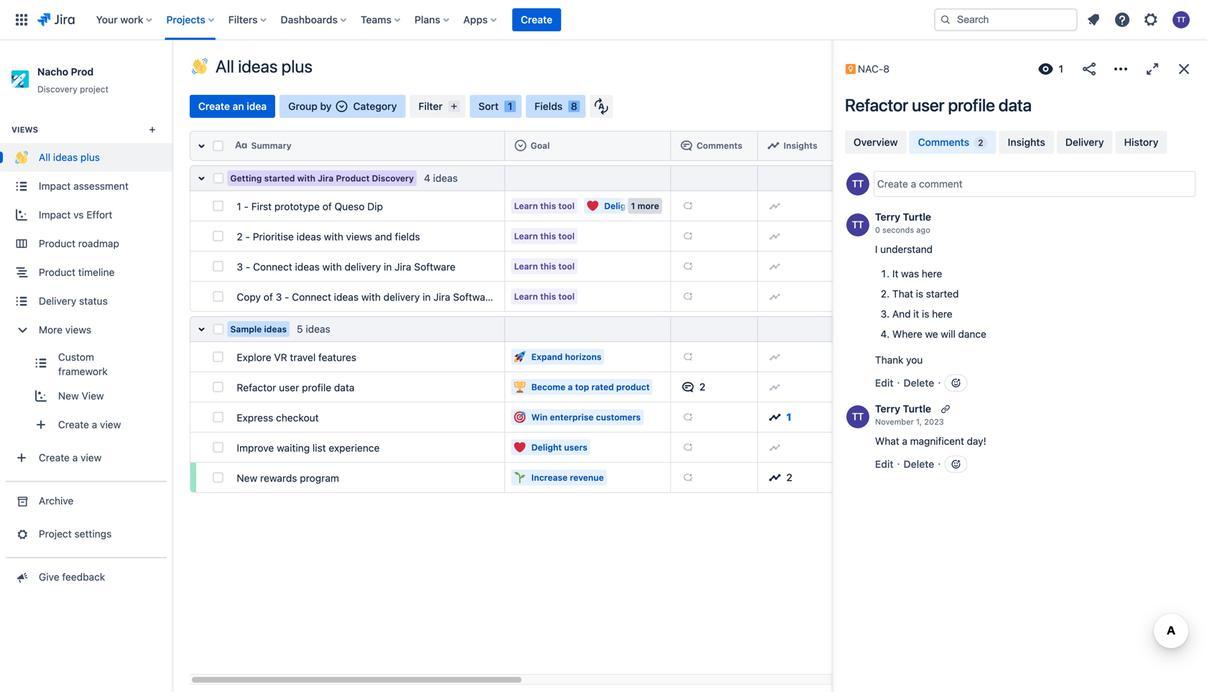 Task type: locate. For each thing, give the bounding box(es) containing it.
jira image
[[37, 11, 75, 28], [37, 11, 75, 28]]

create a view inside dropdown button
[[39, 452, 102, 464]]

learn this tool
[[514, 201, 575, 211], [514, 231, 575, 241], [514, 261, 575, 271], [514, 292, 575, 302]]

all right :wave: icon on the top of page
[[216, 56, 234, 76]]

all up impact assessment
[[39, 151, 50, 163]]

0 horizontal spatial of
[[264, 291, 273, 303]]

help image
[[1114, 11, 1132, 28]]

delivery inside button
[[1066, 136, 1105, 148]]

delete down you
[[904, 377, 935, 389]]

2 learn this tool from the top
[[514, 231, 575, 241]]

2 edit ・ delete ・ from the top
[[876, 458, 945, 470]]

learn for 2 - prioritise ideas with views and fields
[[514, 231, 538, 241]]

delight users right :heart: image
[[604, 201, 661, 211]]

banner
[[0, 0, 1208, 40]]

2 terry from the top
[[876, 403, 901, 415]]

1 vertical spatial all
[[39, 151, 50, 163]]

history button
[[1116, 131, 1168, 154]]

0 vertical spatial here
[[922, 268, 943, 280]]

connect down prioritise
[[253, 261, 292, 273]]

0 horizontal spatial profile
[[302, 382, 332, 394]]

edit ・ delete ・ down what a magnificent day!
[[876, 458, 945, 470]]

0 vertical spatial delight users
[[604, 201, 661, 211]]

new left view
[[58, 390, 79, 402]]

0 vertical spatial of
[[323, 201, 332, 212]]

1 vertical spatial profile
[[302, 382, 332, 394]]

0 vertical spatial view
[[100, 419, 121, 431]]

3 this from the top
[[541, 261, 556, 271]]

2 edit from the top
[[876, 458, 894, 470]]

3 up copy
[[237, 261, 243, 273]]

delivery up more
[[39, 295, 76, 307]]

0 vertical spatial delivery
[[345, 261, 381, 273]]

0 horizontal spatial comments
[[697, 140, 743, 151]]

- for 1
[[244, 201, 249, 212]]

1 edit from the top
[[876, 377, 894, 389]]

increase revenue
[[532, 473, 604, 483]]

4 learn from the top
[[514, 292, 538, 302]]

-
[[244, 201, 249, 212], [246, 231, 250, 243], [246, 261, 250, 273], [285, 291, 289, 303]]

1 horizontal spatial delivery
[[1066, 136, 1105, 148]]

horizons
[[565, 352, 602, 362]]

software
[[414, 261, 456, 273], [453, 291, 495, 303]]

cell
[[505, 131, 671, 161], [671, 131, 758, 161], [758, 131, 836, 161], [505, 165, 671, 191], [505, 165, 671, 191], [671, 165, 758, 191], [671, 165, 758, 191]]

2 tool from the top
[[559, 231, 575, 241]]

is right that
[[916, 288, 924, 300]]

0 horizontal spatial 3
[[237, 261, 243, 273]]

1 horizontal spatial insights button
[[1000, 131, 1055, 154]]

a left top at left bottom
[[568, 382, 573, 392]]

0 vertical spatial new
[[58, 390, 79, 402]]

add image
[[683, 200, 694, 212], [683, 200, 694, 212], [770, 200, 781, 212], [683, 261, 694, 272], [683, 291, 694, 302], [770, 291, 781, 302], [683, 351, 694, 363], [770, 381, 781, 393], [683, 412, 694, 423], [683, 442, 694, 453], [770, 442, 781, 453], [683, 472, 694, 483]]

impact up impact vs effort
[[39, 180, 71, 192]]

a right what on the bottom right
[[903, 435, 908, 447]]

plans button
[[410, 8, 455, 31]]

1 vertical spatial 2 button
[[764, 466, 830, 489]]

0 vertical spatial delight
[[604, 201, 635, 211]]

1 vertical spatial of
[[264, 291, 273, 303]]

delight users
[[604, 201, 661, 211], [532, 442, 588, 453]]

getting started with jira product discovery
[[230, 173, 414, 183], [230, 173, 414, 183]]

terry up '0' at the top of page
[[876, 211, 901, 223]]

sort
[[479, 100, 499, 112]]

3 right copy
[[276, 291, 282, 303]]

1 vertical spatial terry
[[876, 403, 901, 415]]

1 horizontal spatial plus
[[282, 56, 313, 76]]

goal image
[[515, 140, 527, 151]]

edit button down what on the bottom right
[[876, 458, 894, 470]]

autosave is enabled image
[[595, 98, 609, 115]]

add image
[[683, 230, 694, 242], [683, 230, 694, 242], [770, 230, 781, 242], [683, 261, 694, 272], [770, 261, 781, 272], [683, 291, 694, 302], [683, 351, 694, 363], [770, 351, 781, 363], [683, 412, 694, 423], [683, 442, 694, 453], [683, 472, 694, 483]]

Search field
[[935, 8, 1078, 31]]

1 vertical spatial delight
[[532, 442, 562, 453]]

- for 2
[[246, 231, 250, 243]]

comments button
[[677, 134, 752, 157]]

product
[[617, 382, 650, 392]]

2 edit button from the top
[[876, 458, 894, 470]]

delight right :heart: image
[[604, 201, 635, 211]]

:seedling: image
[[514, 472, 526, 483], [514, 472, 526, 483]]

of left the queso
[[323, 201, 332, 212]]

insights image
[[770, 412, 781, 423], [770, 472, 781, 483]]

vr
[[274, 352, 287, 363]]

add reaction image
[[951, 377, 962, 389]]

3 tool from the top
[[559, 261, 575, 271]]

more image
[[1113, 60, 1130, 78]]

refactor down nac-8
[[845, 95, 909, 115]]

understand
[[881, 243, 933, 255]]

1 delete button from the top
[[904, 377, 935, 389]]

0 vertical spatial delivery
[[1066, 136, 1105, 148]]

1 insights image from the top
[[770, 412, 781, 423]]

1 turtle from the top
[[903, 211, 932, 223]]

0 vertical spatial connect
[[253, 261, 292, 273]]

- right copy
[[285, 291, 289, 303]]

assessment
[[73, 180, 129, 192]]

is
[[916, 288, 924, 300], [922, 308, 930, 320]]

users
[[637, 201, 661, 211], [564, 442, 588, 453]]

vs
[[73, 209, 84, 221]]

0 vertical spatial terry
[[876, 211, 901, 223]]

users down enterprise
[[564, 442, 588, 453]]

view down create a view popup button
[[81, 452, 102, 464]]

1 delete from the top
[[904, 377, 935, 389]]

views
[[346, 231, 372, 243], [65, 324, 91, 336]]

new inside group
[[58, 390, 79, 402]]

2 delete button from the top
[[904, 458, 935, 470]]

0 vertical spatial refactor
[[845, 95, 909, 115]]

tool
[[559, 201, 575, 211], [559, 231, 575, 241], [559, 261, 575, 271], [559, 292, 575, 302]]

turtle up ago
[[903, 211, 932, 223]]

insights right insights icon
[[784, 140, 818, 151]]

:trophy: image
[[514, 381, 526, 393]]

in
[[384, 261, 392, 273], [423, 291, 431, 303]]

view inside dropdown button
[[81, 452, 102, 464]]

banner containing your work
[[0, 0, 1208, 40]]

1 horizontal spatial new
[[237, 472, 258, 484]]

your
[[96, 14, 118, 26]]

0 horizontal spatial new
[[58, 390, 79, 402]]

new down improve
[[237, 472, 258, 484]]

0 horizontal spatial refactor
[[237, 382, 276, 394]]

0 vertical spatial profile
[[949, 95, 996, 115]]

1 terry from the top
[[876, 211, 901, 223]]

settings
[[74, 528, 112, 540]]

this for 3 - connect ideas with delivery in jira software
[[541, 261, 556, 271]]

2 this from the top
[[541, 231, 556, 241]]

0 horizontal spatial 2 button
[[677, 376, 752, 399]]

add reaction image
[[951, 459, 962, 470]]

views up the custom
[[65, 324, 91, 336]]

tab list
[[844, 129, 1198, 155]]

- left the first
[[244, 201, 249, 212]]

search image
[[940, 14, 952, 26]]

delete for november 1, 2023
[[904, 458, 935, 470]]

here up where we will dance
[[933, 308, 953, 320]]

comments
[[919, 136, 970, 148], [697, 140, 743, 151]]

refactor up express
[[237, 382, 276, 394]]

discovery inside the nacho prod discovery project
[[37, 84, 78, 94]]

2 learn from the top
[[514, 231, 538, 241]]

1 vertical spatial user
[[279, 382, 299, 394]]

1 horizontal spatial all ideas plus
[[216, 56, 313, 76]]

edit for november 1, 2023
[[876, 458, 894, 470]]

0 horizontal spatial all
[[39, 151, 50, 163]]

0 vertical spatial turtle
[[903, 211, 932, 223]]

4 ideas
[[424, 172, 458, 184], [424, 172, 458, 184]]

1 vertical spatial impact
[[39, 209, 71, 221]]

1 vertical spatial plus
[[81, 151, 100, 163]]

create a view button
[[0, 444, 173, 472]]

1 vertical spatial refactor user profile data
[[237, 382, 355, 394]]

1 vertical spatial all ideas plus
[[39, 151, 100, 163]]

give
[[39, 571, 59, 583]]

where we will dance
[[893, 328, 987, 340]]

0 vertical spatial data
[[999, 95, 1032, 115]]

1 tool from the top
[[559, 201, 575, 211]]

profile
[[949, 95, 996, 115], [302, 382, 332, 394]]

3 learn from the top
[[514, 261, 538, 271]]

create right apps popup button
[[521, 14, 553, 26]]

:heart: image
[[587, 200, 599, 212], [514, 442, 526, 453], [514, 442, 526, 453]]

1 horizontal spatial all
[[216, 56, 234, 76]]

3 learn this tool from the top
[[514, 261, 575, 271]]

1 horizontal spatial 2 button
[[764, 466, 830, 489]]

new
[[58, 390, 79, 402], [237, 472, 258, 484]]

4 this from the top
[[541, 292, 556, 302]]

1 edit ・ delete ・ from the top
[[876, 377, 945, 389]]

1 horizontal spatial 8
[[884, 63, 890, 75]]

turtle
[[903, 211, 932, 223], [903, 403, 932, 415]]

0 vertical spatial in
[[384, 261, 392, 273]]

a down create a view popup button
[[72, 452, 78, 464]]

・ down thank you at the bottom right of page
[[894, 377, 904, 389]]

1 vertical spatial delivery
[[39, 295, 76, 307]]

1 vertical spatial delete button
[[904, 458, 935, 470]]

delete button for 0 seconds ago
[[904, 377, 935, 389]]

connect up 5 ideas
[[292, 291, 331, 303]]

here up that is started
[[922, 268, 943, 280]]

view inside popup button
[[100, 419, 121, 431]]

terry
[[876, 211, 901, 223], [876, 403, 901, 415]]

1 vertical spatial delight users
[[532, 442, 588, 453]]

- up copy
[[246, 261, 250, 273]]

all ideas plus up impact assessment
[[39, 151, 100, 163]]

delight users up increase revenue in the bottom of the page
[[532, 442, 588, 453]]

view down new view link
[[100, 419, 121, 431]]

turtle inside terry turtle 0 seconds ago
[[903, 211, 932, 223]]

all ideas plus link
[[0, 143, 173, 172]]

insights image
[[768, 140, 780, 151]]

2 turtle from the top
[[903, 403, 932, 415]]

edit for 0 seconds ago
[[876, 377, 894, 389]]

learn for copy of 3 - connect ideas with delivery in jira software
[[514, 292, 538, 302]]

plus up impact assessment link
[[81, 151, 100, 163]]

with
[[297, 173, 316, 183], [297, 173, 316, 183], [324, 231, 344, 243], [323, 261, 342, 273], [362, 291, 381, 303]]

0 vertical spatial 3
[[237, 261, 243, 273]]

create button
[[512, 8, 561, 31]]

edit ・ delete ・
[[876, 377, 945, 389], [876, 458, 945, 470]]

・ down what on the bottom right
[[894, 458, 904, 470]]

0 vertical spatial create a view
[[58, 419, 121, 431]]

more
[[638, 201, 660, 211]]

custom framework
[[58, 351, 108, 378]]

insights left delivery button
[[1008, 136, 1046, 148]]

what a magnificent day!
[[876, 435, 987, 447]]

:trophy: image
[[514, 381, 526, 393]]

1 vertical spatial 3
[[276, 291, 282, 303]]

become a top rated product
[[532, 382, 650, 392]]

edit down what on the bottom right
[[876, 458, 894, 470]]

it
[[893, 268, 899, 280]]

filter button
[[410, 95, 466, 118]]

4 learn this tool from the top
[[514, 292, 575, 302]]

1 vertical spatial turtle
[[903, 403, 932, 415]]

a down new view link
[[92, 419, 97, 431]]

0 horizontal spatial insights button
[[764, 134, 830, 157]]

・
[[894, 377, 904, 389], [935, 377, 945, 389], [894, 458, 904, 470], [935, 458, 945, 470]]

2023
[[925, 417, 944, 427]]

2 impact from the top
[[39, 209, 71, 221]]

1 edit button from the top
[[876, 377, 894, 389]]

1 horizontal spatial delight users
[[604, 201, 661, 211]]

delivery up "copy of 3 - connect ideas with delivery in jira software"
[[345, 261, 381, 273]]

0 horizontal spatial data
[[334, 382, 355, 394]]

plus up group
[[282, 56, 313, 76]]

is right 'it'
[[922, 308, 930, 320]]

1 horizontal spatial insights
[[1008, 136, 1046, 148]]

1 horizontal spatial in
[[423, 291, 431, 303]]

terry inside terry turtle 0 seconds ago
[[876, 211, 901, 223]]

of right copy
[[264, 291, 273, 303]]

0 vertical spatial edit button
[[876, 377, 894, 389]]

plans
[[415, 14, 441, 26]]

edit button
[[876, 377, 894, 389], [876, 458, 894, 470]]

terry turtle 0 seconds ago
[[876, 211, 932, 235]]

0 horizontal spatial delight
[[532, 442, 562, 453]]

delete down what a magnificent day!
[[904, 458, 935, 470]]

- left prioritise
[[246, 231, 250, 243]]

terry for terry turtle 0 seconds ago
[[876, 211, 901, 223]]

views left and
[[346, 231, 372, 243]]

dip
[[368, 201, 383, 212]]

0 horizontal spatial plus
[[81, 151, 100, 163]]

1 horizontal spatial users
[[637, 201, 661, 211]]

copy link to comment image
[[940, 403, 952, 415]]

0 horizontal spatial users
[[564, 442, 588, 453]]

1 vertical spatial edit
[[876, 458, 894, 470]]

turtle up '1,'
[[903, 403, 932, 415]]

tool for 2 - prioritise ideas with views and fields
[[559, 231, 575, 241]]

all ideas plus up idea
[[216, 56, 313, 76]]

create up the archive
[[39, 452, 70, 464]]

delivery down "fields"
[[384, 291, 420, 303]]

project
[[39, 528, 72, 540]]

1 horizontal spatial delivery
[[384, 291, 420, 303]]

terry up november
[[876, 403, 901, 415]]

thank you
[[876, 354, 923, 366]]

prototype
[[275, 201, 320, 212]]

1 horizontal spatial profile
[[949, 95, 996, 115]]

edit down "thank"
[[876, 377, 894, 389]]

create a view down create a view popup button
[[39, 452, 102, 464]]

close image
[[1176, 60, 1193, 78]]

edit ・ delete ・ down you
[[876, 377, 945, 389]]

1 vertical spatial new
[[237, 472, 258, 484]]

delete button
[[904, 377, 935, 389], [904, 458, 935, 470]]

delivery left history
[[1066, 136, 1105, 148]]

nacho prod discovery project
[[37, 66, 109, 94]]

create a view down view
[[58, 419, 121, 431]]

first
[[252, 201, 272, 212]]

impact for impact assessment
[[39, 180, 71, 192]]

1 impact from the top
[[39, 180, 71, 192]]

comments image
[[681, 140, 693, 151]]

1 horizontal spatial data
[[999, 95, 1032, 115]]

collapse all image
[[193, 137, 210, 155]]

comments right comments icon
[[697, 140, 743, 151]]

delight up increase
[[532, 442, 562, 453]]

settings image
[[1143, 11, 1160, 28]]

2 insights image from the top
[[770, 472, 781, 483]]

1
[[1059, 63, 1064, 75], [508, 100, 513, 112], [237, 201, 241, 212], [631, 201, 636, 211], [787, 411, 792, 423]]

program
[[300, 472, 339, 484]]

delivery inside group
[[39, 295, 76, 307]]

:dart: image
[[514, 412, 526, 423], [514, 412, 526, 423]]

0 vertical spatial insights image
[[770, 412, 781, 423]]

0 horizontal spatial views
[[65, 324, 91, 336]]

comments up comment
[[919, 136, 970, 148]]

0 vertical spatial edit ・ delete ・
[[876, 377, 945, 389]]

:rocket: image
[[514, 351, 526, 363], [514, 351, 526, 363]]

insights image for 1
[[770, 412, 781, 423]]

:wave: image
[[192, 58, 208, 74], [15, 151, 28, 164], [15, 151, 28, 164]]

0 horizontal spatial delivery
[[39, 295, 76, 307]]

1 vertical spatial create a view
[[39, 452, 102, 464]]

impact left vs
[[39, 209, 71, 221]]

this for 2 - prioritise ideas with views and fields
[[541, 231, 556, 241]]

1 inside dropdown button
[[1059, 63, 1064, 75]]

4 tool from the top
[[559, 292, 575, 302]]

0 vertical spatial delete
[[904, 377, 935, 389]]

and
[[375, 231, 392, 243]]

learn
[[514, 201, 538, 211], [514, 231, 538, 241], [514, 261, 538, 271], [514, 292, 538, 302]]

0 horizontal spatial insights
[[784, 140, 818, 151]]

edit button down "thank"
[[876, 377, 894, 389]]

create a view inside popup button
[[58, 419, 121, 431]]

delivery for delivery status
[[39, 295, 76, 307]]

edit
[[876, 377, 894, 389], [876, 458, 894, 470]]

3 - connect ideas with delivery in jira software
[[237, 261, 456, 273]]

users right :heart: image
[[637, 201, 661, 211]]

1 - first prototype of queso dip
[[237, 201, 383, 212]]

create down the new view
[[58, 419, 89, 431]]

1 vertical spatial in
[[423, 291, 431, 303]]

1 horizontal spatial delight
[[604, 201, 635, 211]]

1 horizontal spatial refactor
[[845, 95, 909, 115]]

0 vertical spatial 2 button
[[677, 376, 752, 399]]

0 horizontal spatial 8
[[571, 100, 578, 112]]

group
[[0, 106, 173, 481]]

edit button for november 1, 2023
[[876, 458, 894, 470]]

roadmap
[[78, 238, 119, 250]]

insights image for 2
[[770, 472, 781, 483]]

comments image
[[683, 381, 694, 393]]

1 button
[[764, 406, 830, 429]]

0 vertical spatial user
[[912, 95, 945, 115]]

tool for 3 - connect ideas with delivery in jira software
[[559, 261, 575, 271]]

0 vertical spatial views
[[346, 231, 372, 243]]

delete button down you
[[904, 377, 935, 389]]

create left an
[[198, 100, 230, 112]]

1 horizontal spatial 3
[[276, 291, 282, 303]]

that
[[893, 288, 914, 300]]

discovery
[[37, 84, 78, 94], [372, 173, 414, 183], [372, 173, 414, 183]]

fields
[[535, 100, 563, 112]]

impact assessment link
[[0, 172, 173, 201]]

0 vertical spatial software
[[414, 261, 456, 273]]

0 vertical spatial impact
[[39, 180, 71, 192]]

a
[[911, 178, 917, 190], [568, 382, 573, 392], [92, 419, 97, 431], [903, 435, 908, 447], [72, 452, 78, 464]]

insights image inside 1 button
[[770, 412, 781, 423]]

1 horizontal spatial comments
[[919, 136, 970, 148]]

delete button down what a magnificent day!
[[904, 458, 935, 470]]

product timeline
[[39, 266, 115, 278]]

2 delete from the top
[[904, 458, 935, 470]]



Task type: vqa. For each thing, say whether or not it's contained in the screenshot.
"5"
yes



Task type: describe. For each thing, give the bounding box(es) containing it.
plus inside group
[[81, 151, 100, 163]]

project settings image
[[14, 527, 29, 541]]

summary button
[[231, 134, 499, 157]]

delivery button
[[1057, 131, 1113, 154]]

work
[[120, 14, 143, 26]]

comment
[[920, 178, 963, 190]]

revenue
[[570, 473, 604, 483]]

expand image
[[1145, 60, 1162, 78]]

win
[[532, 412, 548, 422]]

sample ideas
[[230, 324, 287, 334]]

impact vs effort
[[39, 209, 112, 221]]

0 vertical spatial is
[[916, 288, 924, 300]]

dashboards
[[281, 14, 338, 26]]

tool for copy of 3 - connect ideas with delivery in jira software
[[559, 292, 575, 302]]

new for new rewards program
[[237, 472, 258, 484]]

1 vertical spatial refactor
[[237, 382, 276, 394]]

0 vertical spatial 8
[[884, 63, 890, 75]]

1 learn from the top
[[514, 201, 538, 211]]

project settings button
[[0, 520, 173, 549]]

feedback
[[62, 571, 105, 583]]

0 horizontal spatial refactor user profile data
[[237, 382, 355, 394]]

1 vertical spatial here
[[933, 308, 953, 320]]

travel
[[290, 352, 316, 363]]

filters
[[228, 14, 258, 26]]

terry turtle
[[876, 403, 932, 415]]

delete button for november 1, 2023
[[904, 458, 935, 470]]

november 1, 2023
[[876, 417, 944, 427]]

jira product discovery navigation element
[[0, 40, 173, 692]]

1 vertical spatial software
[[453, 291, 495, 303]]

an
[[233, 100, 244, 112]]

0 horizontal spatial delivery
[[345, 261, 381, 273]]

learn this tool for copy of 3 - connect ideas with delivery in jira software
[[514, 292, 575, 302]]

ideas inside group
[[53, 151, 78, 163]]

filter
[[419, 100, 443, 112]]

features
[[319, 352, 357, 363]]

appswitcher icon image
[[13, 11, 30, 28]]

your work button
[[92, 8, 158, 31]]

delete for 0 seconds ago
[[904, 377, 935, 389]]

custom
[[58, 351, 94, 363]]

i
[[876, 243, 878, 255]]

edit ・ delete ・ for 0 seconds ago
[[876, 377, 945, 389]]

more views link
[[0, 316, 173, 344]]

create a view button
[[19, 411, 173, 439]]

1 this from the top
[[541, 201, 556, 211]]

overview button
[[845, 131, 907, 154]]

0 horizontal spatial in
[[384, 261, 392, 273]]

create inside dropdown button
[[39, 452, 70, 464]]

a inside create a view popup button
[[92, 419, 97, 431]]

terry for terry turtle
[[876, 403, 901, 415]]

new for new view
[[58, 390, 79, 402]]

0 vertical spatial all ideas plus
[[216, 56, 313, 76]]

views inside group
[[65, 324, 91, 336]]

1 horizontal spatial user
[[912, 95, 945, 115]]

create a view for create a view dropdown button
[[39, 452, 102, 464]]

your profile and settings image
[[1173, 11, 1191, 28]]

current project sidebar image
[[157, 58, 188, 86]]

create a comment
[[878, 178, 963, 190]]

was
[[902, 268, 920, 280]]

1 vertical spatial delivery
[[384, 291, 420, 303]]

create up terry turtle 0 seconds ago
[[878, 178, 909, 190]]

express
[[237, 412, 273, 424]]

timeline
[[78, 266, 115, 278]]

1 horizontal spatial of
[[323, 201, 332, 212]]

1 vertical spatial users
[[564, 442, 588, 453]]

sample
[[230, 324, 262, 334]]

teams
[[361, 14, 392, 26]]

fields
[[395, 231, 420, 243]]

create a view for create a view popup button
[[58, 419, 121, 431]]

it was here
[[893, 268, 943, 280]]

:wave: image
[[192, 58, 208, 74]]

0 vertical spatial refactor user profile data
[[845, 95, 1032, 115]]

delivery for delivery
[[1066, 136, 1105, 148]]

goal
[[531, 140, 550, 151]]

learn for 3 - connect ideas with delivery in jira software
[[514, 261, 538, 271]]

0 horizontal spatial delight users
[[532, 442, 588, 453]]

summary
[[251, 140, 292, 151]]

new view link
[[19, 382, 173, 411]]

prod
[[71, 66, 94, 78]]

1 inside button
[[787, 411, 792, 423]]

you
[[907, 354, 923, 366]]

1 vertical spatial is
[[922, 308, 930, 320]]

1 vertical spatial connect
[[292, 291, 331, 303]]

- for 3
[[246, 261, 250, 273]]

framework
[[58, 366, 108, 378]]

0 vertical spatial users
[[637, 201, 661, 211]]

expand
[[532, 352, 563, 362]]

prioritise
[[253, 231, 294, 243]]

turtle for terry turtle 0 seconds ago
[[903, 211, 932, 223]]

nac-
[[858, 63, 884, 75]]

summary image
[[235, 140, 247, 151]]

become
[[532, 382, 566, 392]]

this for copy of 3 - connect ideas with delivery in jira software
[[541, 292, 556, 302]]

view for create a view dropdown button
[[81, 452, 102, 464]]

create an idea button
[[190, 95, 275, 118]]

view for create a view popup button
[[100, 419, 121, 431]]

edit ・ delete ・ for november 1, 2023
[[876, 458, 945, 470]]

express checkout
[[237, 412, 319, 424]]

dashboards button
[[276, 8, 352, 31]]

create inside primary 'element'
[[521, 14, 553, 26]]

increase
[[532, 473, 568, 483]]

day!
[[967, 435, 987, 447]]

impact for impact vs effort
[[39, 209, 71, 221]]

idea
[[247, 100, 267, 112]]

:heart: image
[[587, 200, 599, 212]]

we
[[926, 328, 939, 340]]

a left comment
[[911, 178, 917, 190]]

1 more
[[631, 201, 660, 211]]

overview
[[854, 136, 898, 148]]

top
[[575, 382, 589, 392]]

explore
[[237, 352, 271, 363]]

rewards
[[260, 472, 297, 484]]

a inside create a view dropdown button
[[72, 452, 78, 464]]

learn this tool for 2 - prioritise ideas with views and fields
[[514, 231, 575, 241]]

・ left add reaction image
[[935, 458, 945, 470]]

copy
[[237, 291, 261, 303]]

nac-8 link
[[844, 60, 900, 78]]

thank
[[876, 354, 904, 366]]

delivery status
[[39, 295, 108, 307]]

product timeline link
[[0, 258, 173, 287]]

impact assessment
[[39, 180, 129, 192]]

apps button
[[459, 8, 502, 31]]

and
[[893, 308, 911, 320]]

group containing all ideas plus
[[0, 106, 173, 481]]

tab list containing overview
[[844, 129, 1198, 155]]

1 horizontal spatial views
[[346, 231, 372, 243]]

dance
[[959, 328, 987, 340]]

all inside group
[[39, 151, 50, 163]]

product roadmap
[[39, 238, 119, 250]]

will
[[941, 328, 956, 340]]

notifications image
[[1086, 11, 1103, 28]]

primary element
[[9, 0, 923, 40]]

product roadmap link
[[0, 229, 173, 258]]

create inside popup button
[[58, 419, 89, 431]]

win enterprise customers
[[532, 412, 641, 422]]

rated
[[592, 382, 614, 392]]

single select dropdown image
[[336, 101, 348, 112]]

queso
[[335, 201, 365, 212]]

comments inside button
[[697, 140, 743, 151]]

november
[[876, 417, 914, 427]]

more
[[39, 324, 63, 336]]

archive button
[[0, 487, 173, 516]]

views
[[12, 125, 38, 134]]

archive
[[39, 495, 74, 507]]

new rewards program
[[237, 472, 339, 484]]

feedback image
[[14, 570, 29, 585]]

status
[[79, 295, 108, 307]]

new view
[[58, 390, 104, 402]]

projects
[[166, 14, 205, 26]]

turtle for terry turtle
[[903, 403, 932, 415]]

1 learn this tool from the top
[[514, 201, 575, 211]]

explore vr travel features
[[237, 352, 357, 363]]

view
[[82, 390, 104, 402]]

all ideas plus inside group
[[39, 151, 100, 163]]

group
[[288, 100, 318, 112]]

1 vertical spatial data
[[334, 382, 355, 394]]

edit button for 0 seconds ago
[[876, 377, 894, 389]]

・ left add reaction icon
[[935, 377, 945, 389]]

history
[[1125, 136, 1159, 148]]

learn this tool for 3 - connect ideas with delivery in jira software
[[514, 261, 575, 271]]

1 vertical spatial 8
[[571, 100, 578, 112]]



